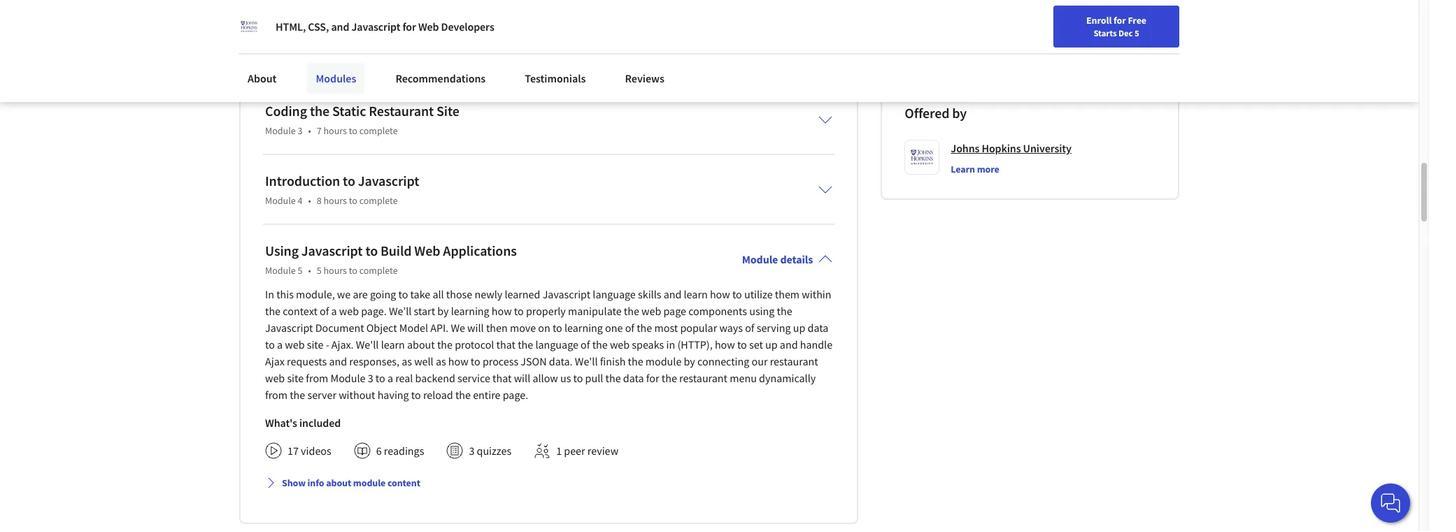 Task type: describe. For each thing, give the bounding box(es) containing it.
dynamically
[[759, 371, 816, 385]]

object
[[367, 321, 397, 335]]

web down one
[[610, 338, 630, 352]]

speaks
[[632, 338, 664, 352]]

reviews link
[[617, 63, 673, 94]]

serving
[[757, 321, 791, 335]]

then
[[486, 321, 508, 335]]

the down in
[[265, 304, 281, 318]]

show info about module content button
[[260, 471, 426, 496]]

5 inside enroll for free starts dec 5
[[1135, 27, 1140, 38]]

starts
[[1094, 27, 1117, 38]]

what's
[[265, 416, 297, 430]]

and right 'css,' at the top of the page
[[331, 20, 349, 34]]

and up page
[[664, 287, 682, 301]]

0 vertical spatial from
[[306, 371, 328, 385]]

hours inside coding the static restaurant site module 3 • 7 hours to complete
[[324, 124, 347, 137]]

for inside enroll for free starts dec 5
[[1114, 14, 1127, 27]]

web down skills
[[642, 304, 662, 318]]

to right introduction
[[343, 172, 355, 189]]

3 inside in this module, we are going to take all those newly learned javascript language skills and learn how to utilize them within the context of a web page. we'll start by learning how to properly manipulate the web page components using the javascript document object model api. we will then move on to learning one of the most popular ways of serving up data to a web site - ajax. we'll learn about the protocol that the language of the web speaks in (http), how to set up and handle ajax requests and responses, as well as how to process json data. we'll finish the module by connecting our restaurant web site from module 3 to a real backend service that will allow us to pull the data for the restaurant menu dynamically from the server without having to reload the entire page.
[[368, 371, 373, 385]]

1 vertical spatial restaurant
[[680, 371, 728, 385]]

skills
[[638, 287, 662, 301]]

web down ajax
[[265, 371, 285, 385]]

1 vertical spatial that
[[493, 371, 512, 385]]

2 vertical spatial by
[[684, 355, 696, 369]]

of down module,
[[320, 304, 329, 318]]

start
[[414, 304, 435, 318]]

modules link
[[308, 63, 365, 94]]

the down speaks
[[628, 355, 644, 369]]

your
[[1051, 16, 1069, 29]]

in
[[667, 338, 675, 352]]

7
[[317, 124, 322, 137]]

17
[[288, 444, 299, 458]]

courses
[[955, 54, 988, 66]]

in this module, we are going to take all those newly learned javascript language skills and learn how to utilize them within the context of a web page. we'll start by learning how to properly manipulate the web page components using the javascript document object model api. we will then move on to learning one of the most popular ways of serving up data to a web site - ajax. we'll learn about the protocol that the language of the web speaks in (http), how to set up and handle ajax requests and responses, as well as how to process json data. we'll finish the module by connecting our restaurant web site from module 3 to a real backend service that will allow us to pull the data for the restaurant menu dynamically from the server without having to reload the entire page.
[[265, 287, 833, 402]]

us
[[561, 371, 571, 385]]

learn more
[[951, 163, 1000, 175]]

1 vertical spatial from
[[265, 388, 288, 402]]

0 horizontal spatial for
[[403, 20, 416, 34]]

to inside coding the static restaurant site module 3 • 7 hours to complete
[[349, 124, 358, 137]]

find your new career
[[1031, 16, 1119, 29]]

1 horizontal spatial site
[[307, 338, 324, 352]]

properly
[[526, 304, 566, 318]]

offered by
[[905, 104, 967, 122]]

readings
[[384, 444, 424, 458]]

manipulate
[[568, 304, 622, 318]]

to left utilize
[[733, 287, 742, 301]]

applications
[[443, 242, 517, 259]]

johns hopkins university image
[[239, 17, 259, 36]]

1 horizontal spatial language
[[593, 287, 636, 301]]

offered
[[905, 104, 950, 122]]

site
[[437, 102, 460, 119]]

2
[[949, 54, 953, 66]]

move
[[510, 321, 536, 335]]

module up utilize
[[742, 252, 778, 266]]

to up are
[[349, 264, 358, 277]]

responses,
[[349, 355, 400, 369]]

css,
[[308, 20, 329, 34]]

connecting
[[698, 355, 750, 369]]

learn more button
[[951, 162, 1000, 176]]

0 horizontal spatial a
[[277, 338, 283, 352]]

2 vertical spatial a
[[388, 371, 393, 385]]

modules
[[316, 71, 356, 85]]

on
[[538, 321, 551, 335]]

menu
[[730, 371, 757, 385]]

how up 'service'
[[448, 355, 469, 369]]

to down real
[[411, 388, 421, 402]]

1 vertical spatial site
[[287, 371, 304, 385]]

and down "ajax."
[[329, 355, 347, 369]]

find your new career link
[[1024, 14, 1126, 31]]

to right 8
[[349, 194, 358, 207]]

protocol
[[455, 338, 494, 352]]

4
[[298, 194, 303, 207]]

in
[[265, 287, 274, 301]]

johns for johns hopkins university
[[951, 141, 980, 155]]

peer
[[564, 444, 586, 458]]

coding the static restaurant site module 3 • 7 hours to complete
[[265, 102, 460, 137]]

the up speaks
[[637, 321, 652, 335]]

2 vertical spatial 3
[[469, 444, 475, 458]]

0 vertical spatial by
[[953, 104, 967, 122]]

johns hopkins university
[[951, 141, 1072, 155]]

quizzes
[[477, 444, 512, 458]]

allow
[[533, 371, 558, 385]]

web up 'requests'
[[285, 338, 305, 352]]

javascript inside introduction to javascript module 4 • 8 hours to complete
[[358, 172, 419, 189]]

real
[[396, 371, 413, 385]]

to up we'll
[[399, 287, 408, 301]]

recommendations
[[396, 71, 486, 85]]

html,
[[276, 20, 306, 34]]

well
[[414, 355, 434, 369]]

3 quizzes
[[469, 444, 512, 458]]

to right us
[[574, 371, 583, 385]]

0 vertical spatial a
[[331, 304, 337, 318]]

json
[[521, 355, 547, 369]]

1 horizontal spatial 5
[[317, 264, 322, 277]]

• inside the johns hopkins university 2 courses • 1,104,976 learners
[[994, 52, 998, 68]]

having
[[378, 388, 409, 402]]

the up the finish
[[593, 338, 608, 352]]

the down 'service'
[[456, 388, 471, 402]]

newly
[[475, 287, 503, 301]]

3 inside coding the static restaurant site module 3 • 7 hours to complete
[[298, 124, 303, 137]]

to right on
[[553, 321, 563, 335]]

english
[[1151, 16, 1185, 30]]

reviews
[[625, 71, 665, 85]]

without
[[339, 388, 375, 402]]

the down the finish
[[606, 371, 621, 385]]

info
[[308, 477, 324, 490]]

web inside using javascript to build web applications module 5 • 5 hours to complete
[[415, 242, 441, 259]]

videos
[[301, 444, 332, 458]]

and down serving
[[780, 338, 798, 352]]

introduction to javascript module 4 • 8 hours to complete
[[265, 172, 419, 207]]

learn
[[951, 163, 976, 175]]

0 vertical spatial web
[[418, 20, 439, 34]]

0 vertical spatial learning
[[451, 304, 490, 318]]

(http),
[[678, 338, 713, 352]]

the down in at the bottom of the page
[[662, 371, 677, 385]]

to left set
[[738, 338, 747, 352]]

6 readings
[[376, 444, 424, 458]]

introduction
[[265, 172, 340, 189]]

hopkins for johns hopkins university
[[982, 141, 1021, 155]]

using
[[750, 304, 775, 318]]

the down api.
[[437, 338, 453, 352]]

restaurant
[[369, 102, 434, 119]]

0 horizontal spatial up
[[766, 338, 778, 352]]

about link
[[239, 63, 285, 94]]

dec
[[1119, 27, 1133, 38]]

what's included
[[265, 416, 341, 430]]

1 horizontal spatial learning
[[565, 321, 603, 335]]

to up ajax
[[265, 338, 275, 352]]

web down we
[[339, 304, 359, 318]]

to down 'learned'
[[514, 304, 524, 318]]

recommendations link
[[387, 63, 494, 94]]

enroll
[[1087, 14, 1112, 27]]

module inside dropdown button
[[353, 477, 386, 490]]

pull
[[585, 371, 604, 385]]

the inside coding the static restaurant site module 3 • 7 hours to complete
[[310, 102, 330, 119]]

1 horizontal spatial up
[[793, 321, 806, 335]]

more
[[977, 163, 1000, 175]]

1 vertical spatial page.
[[503, 388, 529, 402]]

using
[[265, 242, 299, 259]]

utilize
[[745, 287, 773, 301]]

the down skills
[[624, 304, 640, 318]]

details
[[781, 252, 813, 266]]

new
[[1071, 16, 1090, 29]]

take
[[410, 287, 431, 301]]



Task type: locate. For each thing, give the bounding box(es) containing it.
5
[[1135, 27, 1140, 38], [298, 264, 303, 277], [317, 264, 322, 277]]

for down speaks
[[647, 371, 660, 385]]

• inside using javascript to build web applications module 5 • 5 hours to complete
[[308, 264, 311, 277]]

0 vertical spatial site
[[307, 338, 324, 352]]

1 vertical spatial learning
[[565, 321, 603, 335]]

3 hours from the top
[[324, 264, 347, 277]]

to
[[349, 124, 358, 137], [343, 172, 355, 189], [349, 194, 358, 207], [366, 242, 378, 259], [349, 264, 358, 277], [399, 287, 408, 301], [733, 287, 742, 301], [514, 304, 524, 318], [553, 321, 563, 335], [265, 338, 275, 352], [738, 338, 747, 352], [471, 355, 481, 369], [376, 371, 385, 385], [574, 371, 583, 385], [411, 388, 421, 402]]

2 complete from the top
[[359, 194, 398, 207]]

web left the developers
[[418, 20, 439, 34]]

1,104,976
[[1003, 54, 1042, 66]]

about inside dropdown button
[[326, 477, 351, 490]]

complete inside using javascript to build web applications module 5 • 5 hours to complete
[[359, 264, 398, 277]]

1 horizontal spatial from
[[306, 371, 328, 385]]

johns hopkins university 2 courses • 1,104,976 learners
[[949, 38, 1078, 68]]

1 horizontal spatial by
[[684, 355, 696, 369]]

1 vertical spatial hours
[[324, 194, 347, 207]]

to down protocol
[[471, 355, 481, 369]]

0 horizontal spatial learning
[[451, 304, 490, 318]]

document
[[315, 321, 364, 335]]

all
[[433, 287, 444, 301]]

1 vertical spatial we'll
[[575, 355, 598, 369]]

0 vertical spatial language
[[593, 287, 636, 301]]

0 vertical spatial we'll
[[356, 338, 379, 352]]

data
[[808, 321, 829, 335], [623, 371, 644, 385]]

we
[[451, 321, 465, 335]]

hopkins up 'more'
[[982, 141, 1021, 155]]

1 vertical spatial johns
[[951, 141, 980, 155]]

module up without
[[331, 371, 366, 385]]

will up protocol
[[468, 321, 484, 335]]

module down 6 on the bottom of the page
[[353, 477, 386, 490]]

0 vertical spatial about
[[407, 338, 435, 352]]

web right the build
[[415, 242, 441, 259]]

0 horizontal spatial site
[[287, 371, 304, 385]]

2 hours from the top
[[324, 194, 347, 207]]

page.
[[361, 304, 387, 318], [503, 388, 529, 402]]

0 horizontal spatial learn
[[381, 338, 405, 352]]

entire
[[473, 388, 501, 402]]

1 horizontal spatial we'll
[[575, 355, 598, 369]]

a left real
[[388, 371, 393, 385]]

hours inside using javascript to build web applications module 5 • 5 hours to complete
[[324, 264, 347, 277]]

html, css, and javascript for web developers
[[276, 20, 495, 34]]

0 vertical spatial learn
[[684, 287, 708, 301]]

0 horizontal spatial page.
[[361, 304, 387, 318]]

javascript down context
[[265, 321, 313, 335]]

learn down object
[[381, 338, 405, 352]]

english button
[[1126, 0, 1210, 45]]

our
[[752, 355, 768, 369]]

hours right 8
[[324, 194, 347, 207]]

1 vertical spatial data
[[623, 371, 644, 385]]

as right well
[[436, 355, 446, 369]]

the left server
[[290, 388, 305, 402]]

learners
[[1044, 54, 1078, 66]]

1 vertical spatial will
[[514, 371, 531, 385]]

3
[[298, 124, 303, 137], [368, 371, 373, 385], [469, 444, 475, 458]]

of up set
[[745, 321, 755, 335]]

complete up going
[[359, 264, 398, 277]]

1 horizontal spatial about
[[407, 338, 435, 352]]

chat with us image
[[1380, 493, 1403, 515]]

for inside in this module, we are going to take all those newly learned javascript language skills and learn how to utilize them within the context of a web page. we'll start by learning how to properly manipulate the web page components using the javascript document object model api. we will then move on to learning one of the most popular ways of serving up data to a web site - ajax. we'll learn about the protocol that the language of the web speaks in (http), how to set up and handle ajax requests and responses, as well as how to process json data. we'll finish the module by connecting our restaurant web site from module 3 to a real backend service that will allow us to pull the data for the restaurant menu dynamically from the server without having to reload the entire page.
[[647, 371, 660, 385]]

hopkins up courses
[[975, 38, 1009, 51]]

learned
[[505, 287, 541, 301]]

1 vertical spatial up
[[766, 338, 778, 352]]

0 vertical spatial hopkins
[[975, 38, 1009, 51]]

module inside in this module, we are going to take all those newly learned javascript language skills and learn how to utilize them within the context of a web page. we'll start by learning how to properly manipulate the web page components using the javascript document object model api. we will then move on to learning one of the most popular ways of serving up data to a web site - ajax. we'll learn about the protocol that the language of the web speaks in (http), how to set up and handle ajax requests and responses, as well as how to process json data. we'll finish the module by connecting our restaurant web site from module 3 to a real backend service that will allow us to pull the data for the restaurant menu dynamically from the server without having to reload the entire page.
[[331, 371, 366, 385]]

university
[[1011, 38, 1052, 51], [1024, 141, 1072, 155]]

data down the finish
[[623, 371, 644, 385]]

6
[[376, 444, 382, 458]]

developers
[[441, 20, 495, 34]]

0 horizontal spatial by
[[438, 304, 449, 318]]

0 vertical spatial that
[[497, 338, 516, 352]]

1 horizontal spatial a
[[331, 304, 337, 318]]

to down responses,
[[376, 371, 385, 385]]

we'll up pull
[[575, 355, 598, 369]]

free
[[1128, 14, 1147, 27]]

page
[[664, 304, 687, 318]]

module inside introduction to javascript module 4 • 8 hours to complete
[[265, 194, 296, 207]]

1 horizontal spatial module
[[646, 355, 682, 369]]

requests
[[287, 355, 327, 369]]

site
[[307, 338, 324, 352], [287, 371, 304, 385]]

hours inside introduction to javascript module 4 • 8 hours to complete
[[324, 194, 347, 207]]

1 horizontal spatial restaurant
[[770, 355, 819, 369]]

1 vertical spatial university
[[1024, 141, 1072, 155]]

1 horizontal spatial will
[[514, 371, 531, 385]]

javascript inside using javascript to build web applications module 5 • 5 hours to complete
[[302, 242, 363, 259]]

2 horizontal spatial 3
[[469, 444, 475, 458]]

university for johns hopkins university 2 courses • 1,104,976 learners
[[1011, 38, 1052, 51]]

1 vertical spatial about
[[326, 477, 351, 490]]

about right info
[[326, 477, 351, 490]]

web
[[418, 20, 439, 34], [415, 242, 441, 259]]

javascript up properly
[[543, 287, 591, 301]]

module inside in this module, we are going to take all those newly learned javascript language skills and learn how to utilize them within the context of a web page. we'll start by learning how to properly manipulate the web page components using the javascript document object model api. we will then move on to learning one of the most popular ways of serving up data to a web site - ajax. we'll learn about the protocol that the language of the web speaks in (http), how to set up and handle ajax requests and responses, as well as how to process json data. we'll finish the module by connecting our restaurant web site from module 3 to a real backend service that will allow us to pull the data for the restaurant menu dynamically from the server without having to reload the entire page.
[[646, 355, 682, 369]]

coding
[[265, 102, 307, 119]]

by
[[953, 104, 967, 122], [438, 304, 449, 318], [684, 355, 696, 369]]

johns for johns hopkins university 2 courses • 1,104,976 learners
[[949, 38, 973, 51]]

module left 4
[[265, 194, 296, 207]]

about inside in this module, we are going to take all those newly learned javascript language skills and learn how to utilize them within the context of a web page. we'll start by learning how to properly manipulate the web page components using the javascript document object model api. we will then move on to learning one of the most popular ways of serving up data to a web site - ajax. we'll learn about the protocol that the language of the web speaks in (http), how to set up and handle ajax requests and responses, as well as how to process json data. we'll finish the module by connecting our restaurant web site from module 3 to a real backend service that will allow us to pull the data for the restaurant menu dynamically from the server without having to reload the entire page.
[[407, 338, 435, 352]]

of up pull
[[581, 338, 590, 352]]

hopkins inside the johns hopkins university 2 courses • 1,104,976 learners
[[975, 38, 1009, 51]]

1 vertical spatial learn
[[381, 338, 405, 352]]

0 horizontal spatial language
[[536, 338, 579, 352]]

backend
[[415, 371, 455, 385]]

complete inside introduction to javascript module 4 • 8 hours to complete
[[359, 194, 398, 207]]

hopkins for johns hopkins university 2 courses • 1,104,976 learners
[[975, 38, 1009, 51]]

1 vertical spatial hopkins
[[982, 141, 1021, 155]]

learn up page
[[684, 287, 708, 301]]

1 hours from the top
[[324, 124, 347, 137]]

1 vertical spatial 3
[[368, 371, 373, 385]]

1 vertical spatial by
[[438, 304, 449, 318]]

how up then
[[492, 304, 512, 318]]

to left the build
[[366, 242, 378, 259]]

0 vertical spatial up
[[793, 321, 806, 335]]

and
[[331, 20, 349, 34], [664, 287, 682, 301], [780, 338, 798, 352], [329, 355, 347, 369]]

complete inside coding the static restaurant site module 3 • 7 hours to complete
[[359, 124, 398, 137]]

0 horizontal spatial will
[[468, 321, 484, 335]]

for left the developers
[[403, 20, 416, 34]]

complete down 'restaurant'
[[359, 124, 398, 137]]

the up 7
[[310, 102, 330, 119]]

0 vertical spatial hours
[[324, 124, 347, 137]]

• left 7
[[308, 124, 311, 137]]

module down in at the bottom of the page
[[646, 355, 682, 369]]

university for johns hopkins university
[[1024, 141, 1072, 155]]

language up manipulate on the left of page
[[593, 287, 636, 301]]

up up handle
[[793, 321, 806, 335]]

2 horizontal spatial a
[[388, 371, 393, 385]]

johns up 2
[[949, 38, 973, 51]]

2 horizontal spatial by
[[953, 104, 967, 122]]

1 complete from the top
[[359, 124, 398, 137]]

show
[[282, 477, 306, 490]]

ways
[[720, 321, 743, 335]]

module inside coding the static restaurant site module 3 • 7 hours to complete
[[265, 124, 296, 137]]

by down (http),
[[684, 355, 696, 369]]

hours up we
[[324, 264, 347, 277]]

learn
[[684, 287, 708, 301], [381, 338, 405, 352]]

None search field
[[199, 9, 535, 37]]

enroll for free starts dec 5
[[1087, 14, 1147, 38]]

web
[[339, 304, 359, 318], [642, 304, 662, 318], [285, 338, 305, 352], [610, 338, 630, 352], [265, 371, 285, 385]]

ajax
[[265, 355, 285, 369]]

5 up module,
[[317, 264, 322, 277]]

2 horizontal spatial for
[[1114, 14, 1127, 27]]

0 vertical spatial will
[[468, 321, 484, 335]]

going
[[370, 287, 396, 301]]

1 horizontal spatial as
[[436, 355, 446, 369]]

that down the process
[[493, 371, 512, 385]]

about up well
[[407, 338, 435, 352]]

johns
[[949, 38, 973, 51], [951, 141, 980, 155]]

language up data. at the left bottom of the page
[[536, 338, 579, 352]]

2 horizontal spatial 5
[[1135, 27, 1140, 38]]

• inside introduction to javascript module 4 • 8 hours to complete
[[308, 194, 311, 207]]

• right courses
[[994, 52, 998, 68]]

how
[[710, 287, 730, 301], [492, 304, 512, 318], [715, 338, 735, 352], [448, 355, 469, 369]]

1 vertical spatial web
[[415, 242, 441, 259]]

included
[[300, 416, 341, 430]]

within
[[802, 287, 832, 301]]

build
[[381, 242, 412, 259]]

about
[[407, 338, 435, 352], [326, 477, 351, 490]]

javascript
[[352, 20, 401, 34], [358, 172, 419, 189], [302, 242, 363, 259], [543, 287, 591, 301], [265, 321, 313, 335]]

0 vertical spatial page.
[[361, 304, 387, 318]]

2 vertical spatial complete
[[359, 264, 398, 277]]

university inside johns hopkins university link
[[1024, 141, 1072, 155]]

how up connecting
[[715, 338, 735, 352]]

0 horizontal spatial module
[[353, 477, 386, 490]]

testimonials
[[525, 71, 586, 85]]

learning down manipulate on the left of page
[[565, 321, 603, 335]]

0 horizontal spatial we'll
[[356, 338, 379, 352]]

process
[[483, 355, 519, 369]]

0 horizontal spatial restaurant
[[680, 371, 728, 385]]

one
[[605, 321, 623, 335]]

johns inside the johns hopkins university 2 courses • 1,104,976 learners
[[949, 38, 973, 51]]

service
[[458, 371, 491, 385]]

finish
[[600, 355, 626, 369]]

0 vertical spatial data
[[808, 321, 829, 335]]

5 right dec
[[1135, 27, 1140, 38]]

we
[[337, 287, 351, 301]]

find
[[1031, 16, 1049, 29]]

module down 'coding'
[[265, 124, 296, 137]]

0 horizontal spatial 5
[[298, 264, 303, 277]]

up
[[793, 321, 806, 335], [766, 338, 778, 352]]

context
[[283, 304, 318, 318]]

the
[[310, 102, 330, 119], [265, 304, 281, 318], [624, 304, 640, 318], [777, 304, 793, 318], [637, 321, 652, 335], [437, 338, 453, 352], [518, 338, 533, 352], [593, 338, 608, 352], [628, 355, 644, 369], [606, 371, 621, 385], [662, 371, 677, 385], [290, 388, 305, 402], [456, 388, 471, 402]]

0 horizontal spatial about
[[326, 477, 351, 490]]

5 down "using"
[[298, 264, 303, 277]]

1 horizontal spatial page.
[[503, 388, 529, 402]]

0 vertical spatial complete
[[359, 124, 398, 137]]

career
[[1092, 16, 1119, 29]]

2 vertical spatial hours
[[324, 264, 347, 277]]

1 vertical spatial module
[[353, 477, 386, 490]]

most
[[655, 321, 678, 335]]

using javascript to build web applications module 5 • 5 hours to complete
[[265, 242, 517, 277]]

for up dec
[[1114, 14, 1127, 27]]

1 horizontal spatial learn
[[684, 287, 708, 301]]

the down 'move'
[[518, 338, 533, 352]]

1 horizontal spatial 3
[[368, 371, 373, 385]]

0 vertical spatial 3
[[298, 124, 303, 137]]

from up server
[[306, 371, 328, 385]]

0 vertical spatial module
[[646, 355, 682, 369]]

complete up the build
[[359, 194, 398, 207]]

1 horizontal spatial for
[[647, 371, 660, 385]]

module details
[[742, 252, 813, 266]]

a up document
[[331, 304, 337, 318]]

hours
[[324, 124, 347, 137], [324, 194, 347, 207], [324, 264, 347, 277]]

3 left 7
[[298, 124, 303, 137]]

1 vertical spatial a
[[277, 338, 283, 352]]

• left 8
[[308, 194, 311, 207]]

complete
[[359, 124, 398, 137], [359, 194, 398, 207], [359, 264, 398, 277]]

2 as from the left
[[436, 355, 446, 369]]

1 vertical spatial language
[[536, 338, 579, 352]]

• inside coding the static restaurant site module 3 • 7 hours to complete
[[308, 124, 311, 137]]

site left the -
[[307, 338, 324, 352]]

handle
[[800, 338, 833, 352]]

set
[[749, 338, 763, 352]]

hours right 7
[[324, 124, 347, 137]]

0 vertical spatial johns
[[949, 38, 973, 51]]

johns hopkins university link
[[951, 140, 1072, 157]]

0 vertical spatial restaurant
[[770, 355, 819, 369]]

0 horizontal spatial from
[[265, 388, 288, 402]]

we'll up responses,
[[356, 338, 379, 352]]

module,
[[296, 287, 335, 301]]

page. right entire
[[503, 388, 529, 402]]

server
[[308, 388, 337, 402]]

will down json
[[514, 371, 531, 385]]

0 horizontal spatial as
[[402, 355, 412, 369]]

0 horizontal spatial 3
[[298, 124, 303, 137]]

learning
[[451, 304, 490, 318], [565, 321, 603, 335]]

up right set
[[766, 338, 778, 352]]

how up 'components'
[[710, 287, 730, 301]]

the down them
[[777, 304, 793, 318]]

restaurant down connecting
[[680, 371, 728, 385]]

to down static
[[349, 124, 358, 137]]

that up the process
[[497, 338, 516, 352]]

0 vertical spatial university
[[1011, 38, 1052, 51]]

1 as from the left
[[402, 355, 412, 369]]

0 horizontal spatial data
[[623, 371, 644, 385]]

1 horizontal spatial data
[[808, 321, 829, 335]]

by right offered
[[953, 104, 967, 122]]

1 vertical spatial complete
[[359, 194, 398, 207]]

by up api.
[[438, 304, 449, 318]]

university inside the johns hopkins university 2 courses • 1,104,976 learners
[[1011, 38, 1052, 51]]

3 complete from the top
[[359, 264, 398, 277]]

javascript right 'css,' at the top of the page
[[352, 20, 401, 34]]

3 down responses,
[[368, 371, 373, 385]]

module inside using javascript to build web applications module 5 • 5 hours to complete
[[265, 264, 296, 277]]

as up real
[[402, 355, 412, 369]]

this
[[277, 287, 294, 301]]

of right one
[[625, 321, 635, 335]]



Task type: vqa. For each thing, say whether or not it's contained in the screenshot.
objects,
no



